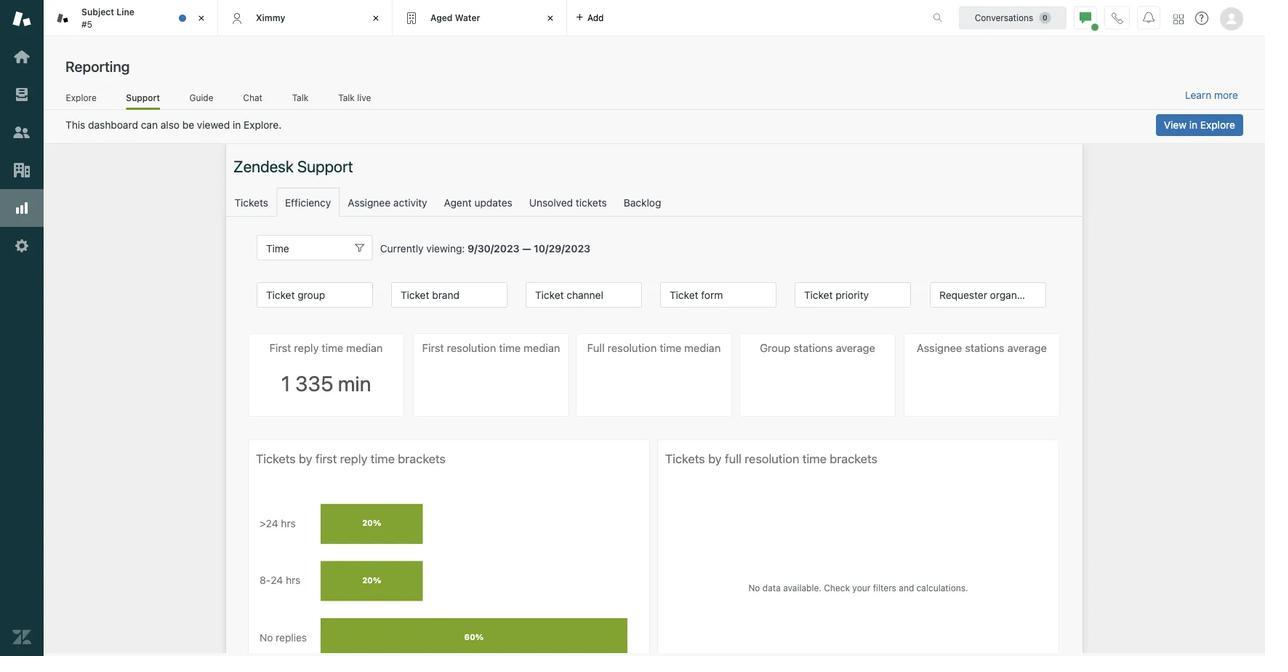 Task type: vqa. For each thing, say whether or not it's contained in the screenshot.
View In Explore
yes



Task type: locate. For each thing, give the bounding box(es) containing it.
conversations button
[[959, 6, 1067, 29]]

1 close image from the left
[[194, 11, 209, 25]]

subject line #5
[[81, 7, 134, 29]]

0 horizontal spatial talk
[[292, 92, 309, 103]]

1 horizontal spatial talk
[[338, 92, 355, 103]]

#5
[[81, 19, 92, 29]]

guide
[[189, 92, 214, 103]]

this dashboard can also be viewed in explore.
[[65, 119, 282, 131]]

talk
[[292, 92, 309, 103], [338, 92, 355, 103]]

talk for talk live
[[338, 92, 355, 103]]

subject
[[81, 7, 114, 17]]

view in explore
[[1164, 119, 1236, 131]]

tab
[[44, 0, 218, 36]]

talk live
[[338, 92, 371, 103]]

2 talk from the left
[[338, 92, 355, 103]]

be
[[182, 119, 194, 131]]

learn
[[1186, 89, 1212, 101]]

1 horizontal spatial in
[[1190, 119, 1198, 131]]

talk right chat
[[292, 92, 309, 103]]

dashboard
[[88, 119, 138, 131]]

explore link
[[65, 92, 97, 108]]

1 in from the left
[[1190, 119, 1198, 131]]

water
[[455, 13, 480, 23]]

live
[[357, 92, 371, 103]]

zendesk products image
[[1174, 14, 1184, 24]]

explore
[[66, 92, 97, 103], [1201, 119, 1236, 131]]

0 horizontal spatial explore
[[66, 92, 97, 103]]

reporting
[[65, 57, 130, 75]]

in right view
[[1190, 119, 1198, 131]]

talk left live
[[338, 92, 355, 103]]

this
[[65, 119, 85, 131]]

0 horizontal spatial in
[[233, 119, 241, 131]]

close image left ximmy at top left
[[194, 11, 209, 25]]

support link
[[126, 92, 160, 110]]

talk for talk
[[292, 92, 309, 103]]

close image
[[194, 11, 209, 25], [543, 11, 558, 25]]

zendesk image
[[12, 628, 31, 647]]

explore down learn more link
[[1201, 119, 1236, 131]]

view
[[1164, 119, 1187, 131]]

conversations
[[975, 13, 1034, 23]]

1 horizontal spatial close image
[[543, 11, 558, 25]]

view in explore button
[[1156, 114, 1244, 136]]

customers image
[[12, 123, 31, 142]]

0 horizontal spatial close image
[[194, 11, 209, 25]]

explore up this
[[66, 92, 97, 103]]

aged
[[431, 13, 453, 23]]

main element
[[0, 0, 44, 656]]

close image inside aged water tab
[[543, 11, 558, 25]]

2 close image from the left
[[543, 11, 558, 25]]

in
[[1190, 119, 1198, 131], [233, 119, 241, 131]]

1 vertical spatial explore
[[1201, 119, 1236, 131]]

add button
[[567, 0, 613, 36]]

in right viewed
[[233, 119, 241, 131]]

explore inside button
[[1201, 119, 1236, 131]]

can
[[141, 119, 158, 131]]

get help image
[[1196, 12, 1209, 25]]

close image left "add" popup button
[[543, 11, 558, 25]]

explore.
[[244, 119, 282, 131]]

reporting image
[[12, 199, 31, 217]]

organizations image
[[12, 161, 31, 180]]

admin image
[[12, 236, 31, 255]]

1 horizontal spatial explore
[[1201, 119, 1236, 131]]

chat
[[243, 92, 263, 103]]

1 talk from the left
[[292, 92, 309, 103]]



Task type: describe. For each thing, give the bounding box(es) containing it.
aged water
[[431, 13, 480, 23]]

get started image
[[12, 47, 31, 66]]

0 vertical spatial explore
[[66, 92, 97, 103]]

chat link
[[243, 92, 263, 108]]

tab containing subject line
[[44, 0, 218, 36]]

close image
[[369, 11, 383, 25]]

more
[[1215, 89, 1239, 101]]

aged water tab
[[393, 0, 567, 36]]

also
[[161, 119, 180, 131]]

talk live link
[[338, 92, 372, 108]]

tabs tab list
[[44, 0, 918, 36]]

learn more link
[[1186, 89, 1239, 102]]

talk link
[[292, 92, 309, 108]]

views image
[[12, 85, 31, 104]]

learn more
[[1186, 89, 1239, 101]]

ximmy tab
[[218, 0, 393, 36]]

line
[[117, 7, 134, 17]]

viewed
[[197, 119, 230, 131]]

support
[[126, 92, 160, 103]]

zendesk support image
[[12, 9, 31, 28]]

close image inside tab
[[194, 11, 209, 25]]

button displays agent's chat status as online. image
[[1080, 12, 1092, 24]]

ximmy
[[256, 13, 285, 23]]

guide link
[[189, 92, 214, 108]]

in inside button
[[1190, 119, 1198, 131]]

notifications image
[[1143, 12, 1155, 24]]

2 in from the left
[[233, 119, 241, 131]]

add
[[588, 13, 604, 23]]



